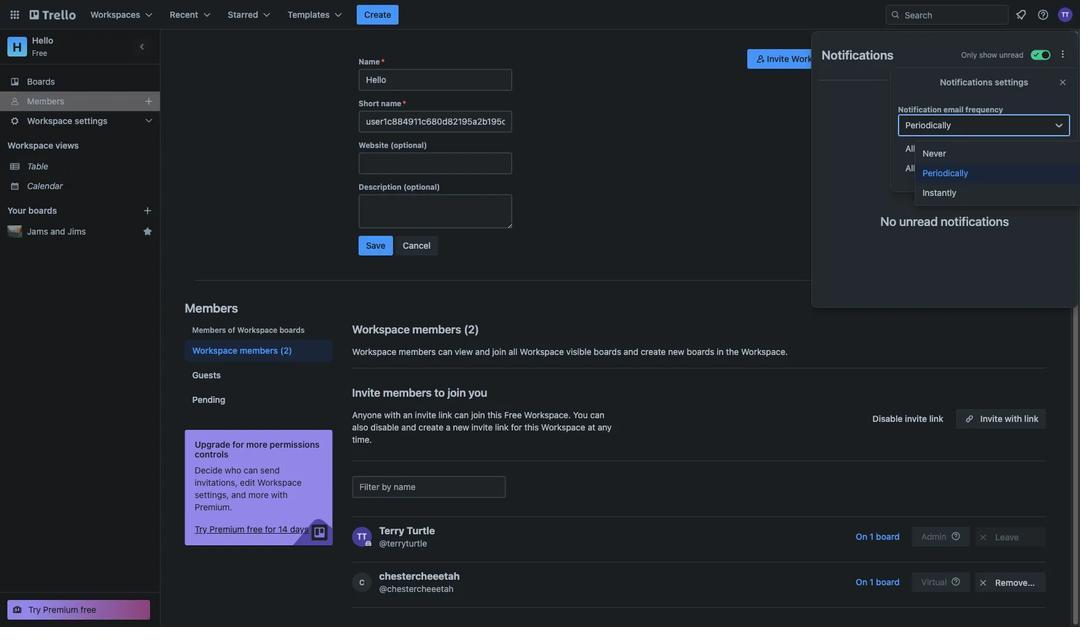 Task type: describe. For each thing, give the bounding box(es) containing it.
templates
[[288, 10, 330, 20]]

allow desktop notifications
[[905, 144, 1012, 154]]

try premium free for 14 days
[[195, 525, 309, 535]]

1 horizontal spatial invite
[[472, 423, 493, 433]]

0 vertical spatial workspace members
[[352, 323, 461, 336]]

jams
[[27, 227, 48, 237]]

only show unread
[[961, 51, 1023, 59]]

boards link
[[0, 72, 160, 92]]

primary element
[[0, 0, 1080, 30]]

send
[[260, 466, 280, 476]]

h
[[13, 39, 22, 54]]

disable invite link
[[873, 414, 943, 424]]

recent
[[170, 10, 198, 20]]

for inside upgrade for more permissions controls decide who can send invitations, edit workspace settings, and more with premium.
[[232, 440, 244, 450]]

@terryturtle
[[379, 539, 427, 549]]

chestercheeetah @chestercheeetah
[[379, 571, 460, 595]]

description
[[359, 183, 402, 191]]

settings for notifications settings
[[995, 77, 1028, 87]]

workspace views
[[7, 141, 79, 151]]

jams and jims link
[[27, 226, 138, 238]]

free for try premium free for 14 days
[[247, 525, 263, 535]]

sm image for invite workspace members button at right
[[755, 53, 767, 65]]

on for terry turtle
[[856, 532, 867, 542]]

all notification settings link
[[898, 159, 1069, 178]]

anyone with an invite link can join this free workspace. you can also disable and create a new invite link for this workspace at any time.
[[352, 411, 612, 445]]

templates button
[[280, 5, 349, 25]]

notifications for notifications settings
[[940, 77, 993, 87]]

premium for try premium free for 14 days
[[210, 525, 245, 535]]

virtual
[[921, 578, 947, 588]]

virtual button
[[912, 573, 970, 593]]

visible
[[566, 347, 591, 357]]

join inside anyone with an invite link can join this free workspace. you can also disable and create a new invite link for this workspace at any time.
[[471, 411, 485, 421]]

for inside anyone with an invite link can join this free workspace. you can also disable and create a new invite link for this workspace at any time.
[[511, 423, 522, 433]]

can left view
[[438, 347, 452, 357]]

starred button
[[220, 5, 278, 25]]

permissions
[[270, 440, 320, 450]]

you
[[573, 411, 588, 421]]

workspaces button
[[83, 5, 160, 25]]

website (optional)
[[359, 141, 427, 149]]

time.
[[352, 435, 372, 445]]

allow desktop notifications button
[[898, 139, 1070, 159]]

workspace inside button
[[791, 54, 837, 64]]

pending link
[[185, 389, 332, 411]]

table link
[[27, 161, 153, 173]]

notification email frequency
[[898, 105, 1003, 114]]

instantly
[[923, 188, 956, 198]]

terry turtle @terryturtle
[[379, 526, 435, 549]]

leave link
[[975, 528, 1046, 547]]

an
[[403, 411, 413, 421]]

and right view
[[475, 347, 490, 357]]

table
[[27, 161, 48, 172]]

jims
[[68, 227, 86, 237]]

create inside anyone with an invite link can join this free workspace. you can also disable and create a new invite link for this workspace at any time.
[[418, 423, 444, 433]]

on for chestercheeetah
[[856, 578, 867, 588]]

members of workspace boards
[[192, 326, 305, 335]]

)
[[475, 323, 479, 336]]

try for try premium free for 14 days
[[195, 525, 207, 535]]

this member is an admin of this workspace. image
[[366, 542, 371, 547]]

terry
[[379, 526, 404, 537]]

starred icon image
[[143, 227, 153, 237]]

cancel button
[[395, 236, 438, 256]]

admin
[[921, 532, 946, 542]]

c
[[359, 579, 365, 587]]

members link
[[0, 92, 160, 111]]

board for terry turtle
[[876, 532, 900, 542]]

workspace settings button
[[0, 111, 160, 131]]

settings for workspace settings
[[75, 116, 108, 126]]

hello
[[32, 35, 53, 46]]

notifications for no unread notifications
[[941, 214, 1009, 228]]

and inside anyone with an invite link can join this free workspace. you can also disable and create a new invite link for this workspace at any time.
[[401, 423, 416, 433]]

your
[[7, 206, 26, 216]]

the
[[726, 347, 739, 357]]

calendar
[[27, 181, 63, 191]]

1 horizontal spatial unread
[[999, 51, 1023, 59]]

invite with link
[[980, 414, 1039, 424]]

workspace members can view and join all workspace visible boards and create new boards in the workspace.
[[352, 347, 788, 357]]

14
[[278, 525, 288, 535]]

notifications for notifications
[[822, 47, 894, 62]]

settings,
[[195, 491, 229, 501]]

frequency
[[965, 105, 1003, 114]]

views
[[55, 141, 79, 151]]

open information menu image
[[1037, 9, 1049, 21]]

invite workspace members
[[767, 54, 877, 64]]

(optional) for description (optional)
[[403, 183, 440, 191]]

organizationdetailform element
[[359, 57, 512, 261]]

can down you
[[454, 411, 469, 421]]

1 vertical spatial *
[[403, 99, 406, 108]]

1 for chestercheeetah
[[870, 578, 874, 588]]

your boards
[[7, 206, 57, 216]]

on 1 board for chestercheeetah
[[856, 578, 900, 588]]

2 vertical spatial settings
[[964, 163, 996, 173]]

you
[[469, 386, 487, 399]]

decide
[[195, 466, 222, 476]]

description (optional)
[[359, 183, 440, 191]]

0 vertical spatial new
[[668, 347, 684, 357]]

terry turtle (terryturtle) image
[[1058, 7, 1073, 22]]

1 vertical spatial members
[[185, 301, 238, 315]]

(2)
[[280, 346, 292, 356]]

invite for invite with link
[[980, 414, 1003, 424]]

all
[[905, 163, 915, 173]]

save
[[366, 241, 386, 251]]

invite members to join you
[[352, 386, 487, 399]]

2
[[468, 323, 475, 336]]

cancel
[[403, 241, 431, 251]]

upgrade
[[195, 440, 230, 450]]



Task type: locate. For each thing, give the bounding box(es) containing it.
on 1 board link
[[848, 528, 907, 547], [848, 573, 907, 593]]

0 vertical spatial free
[[247, 525, 263, 535]]

try inside try premium free 'button'
[[28, 606, 41, 616]]

periodically down notification
[[905, 120, 951, 130]]

1 horizontal spatial free
[[504, 411, 522, 421]]

1 for terry turtle
[[870, 532, 874, 542]]

board left virtual
[[876, 578, 900, 588]]

switch to… image
[[9, 9, 21, 21]]

members left of
[[192, 326, 226, 335]]

on 1 board link for chestercheeetah
[[848, 573, 907, 593]]

free inside 'button'
[[81, 606, 96, 616]]

settings down 'allow desktop notifications' button on the top right
[[964, 163, 996, 173]]

create button
[[357, 5, 399, 25]]

board
[[876, 532, 900, 542], [876, 578, 900, 588]]

1 vertical spatial for
[[232, 440, 244, 450]]

0 vertical spatial periodically
[[905, 120, 951, 130]]

2 vertical spatial invite
[[980, 414, 1003, 424]]

1 vertical spatial free
[[81, 606, 96, 616]]

0 horizontal spatial for
[[232, 440, 244, 450]]

and right visible
[[624, 347, 638, 357]]

1 on from the top
[[856, 532, 867, 542]]

try for try premium free
[[28, 606, 41, 616]]

2 horizontal spatial invite
[[980, 414, 1003, 424]]

0 vertical spatial 1
[[870, 532, 874, 542]]

settings down members link
[[75, 116, 108, 126]]

(
[[464, 323, 468, 336]]

0 vertical spatial on 1 board
[[856, 532, 900, 542]]

of
[[228, 326, 235, 335]]

starred
[[228, 10, 258, 20]]

notifications down search icon
[[822, 47, 894, 62]]

for inside button
[[265, 525, 276, 535]]

0 horizontal spatial premium
[[43, 606, 78, 616]]

1 vertical spatial more
[[248, 491, 269, 501]]

1 horizontal spatial free
[[247, 525, 263, 535]]

boards up jams
[[28, 206, 57, 216]]

name
[[381, 99, 401, 108]]

remove… link
[[975, 573, 1046, 593]]

1 horizontal spatial this
[[524, 423, 539, 433]]

premium for try premium free
[[43, 606, 78, 616]]

(optional) for website (optional)
[[390, 141, 427, 149]]

1 vertical spatial unread
[[899, 214, 938, 228]]

0 vertical spatial join
[[492, 347, 506, 357]]

no
[[880, 214, 896, 228]]

2 horizontal spatial invite
[[905, 414, 927, 424]]

1 horizontal spatial with
[[384, 411, 401, 421]]

search image
[[891, 10, 900, 20]]

any
[[598, 423, 612, 433]]

* right the name
[[403, 99, 406, 108]]

on
[[856, 532, 867, 542], [856, 578, 867, 588]]

admin button
[[912, 528, 970, 547]]

invite for invite members to join you
[[352, 386, 380, 399]]

sm image inside remove… link
[[977, 578, 989, 590]]

1 vertical spatial this
[[524, 423, 539, 433]]

boards
[[27, 77, 55, 87]]

hello free
[[32, 35, 53, 57]]

settings
[[995, 77, 1028, 87], [75, 116, 108, 126], [964, 163, 996, 173]]

0 vertical spatial members
[[27, 96, 64, 106]]

0 vertical spatial *
[[381, 57, 385, 66]]

days
[[290, 525, 309, 535]]

1 vertical spatial notifications
[[940, 77, 993, 87]]

0 horizontal spatial invite
[[352, 386, 380, 399]]

workspace members
[[352, 323, 461, 336], [192, 346, 278, 356]]

0 vertical spatial unread
[[999, 51, 1023, 59]]

boards left the in
[[687, 347, 714, 357]]

invite
[[767, 54, 789, 64], [352, 386, 380, 399], [980, 414, 1003, 424]]

with inside upgrade for more permissions controls decide who can send invitations, edit workspace settings, and more with premium.
[[271, 491, 288, 501]]

on 1 board left virtual
[[856, 578, 900, 588]]

1 vertical spatial workspace.
[[524, 411, 571, 421]]

remove…
[[995, 578, 1035, 589]]

@chestercheeetah
[[379, 585, 454, 595]]

show
[[979, 51, 997, 59]]

workspace
[[791, 54, 837, 64], [27, 116, 72, 126], [7, 141, 53, 151], [352, 323, 410, 336], [237, 326, 278, 335], [192, 346, 238, 356], [352, 347, 396, 357], [520, 347, 564, 357], [541, 423, 585, 433], [257, 478, 302, 488]]

turtle
[[407, 526, 435, 537]]

0 horizontal spatial workspace.
[[524, 411, 571, 421]]

0 horizontal spatial free
[[32, 49, 47, 57]]

board left 'admin'
[[876, 532, 900, 542]]

workspace members down of
[[192, 346, 278, 356]]

at
[[588, 423, 595, 433]]

on 1 board left 'admin'
[[856, 532, 900, 542]]

None text field
[[359, 153, 512, 175], [359, 194, 512, 229], [359, 153, 512, 175], [359, 194, 512, 229]]

name *
[[359, 57, 385, 66]]

1 vertical spatial on 1 board
[[856, 578, 900, 588]]

controls
[[195, 450, 228, 460]]

board for chestercheeetah
[[876, 578, 900, 588]]

with for anyone
[[384, 411, 401, 421]]

workspace.
[[741, 347, 788, 357], [524, 411, 571, 421]]

unread right no
[[899, 214, 938, 228]]

1 on 1 board link from the top
[[848, 528, 907, 547]]

guests
[[192, 371, 221, 381]]

1 vertical spatial create
[[418, 423, 444, 433]]

unread right show
[[999, 51, 1023, 59]]

0 horizontal spatial sm image
[[755, 53, 767, 65]]

with
[[384, 411, 401, 421], [1005, 414, 1022, 424], [271, 491, 288, 501]]

members inside button
[[839, 54, 877, 64]]

0 vertical spatial workspace.
[[741, 347, 788, 357]]

try premium free button
[[7, 601, 150, 621]]

free
[[247, 525, 263, 535], [81, 606, 96, 616]]

workspace. right the
[[741, 347, 788, 357]]

link
[[438, 411, 452, 421], [929, 414, 943, 424], [1024, 414, 1039, 424], [495, 423, 509, 433]]

workspace members left (
[[352, 323, 461, 336]]

sm image
[[755, 53, 767, 65], [977, 578, 989, 590]]

0 horizontal spatial with
[[271, 491, 288, 501]]

1 horizontal spatial join
[[471, 411, 485, 421]]

None text field
[[359, 69, 512, 91], [359, 111, 512, 133], [359, 69, 512, 91], [359, 111, 512, 133]]

1 vertical spatial periodically
[[923, 168, 968, 178]]

0 vertical spatial on
[[856, 532, 867, 542]]

in
[[717, 347, 724, 357]]

workspace navigation collapse icon image
[[134, 38, 151, 55]]

premium inside 'button'
[[43, 606, 78, 616]]

short
[[359, 99, 379, 108]]

edit
[[240, 478, 255, 488]]

workspace. left the you
[[524, 411, 571, 421]]

also
[[352, 423, 368, 433]]

name
[[359, 57, 380, 66]]

more down edit at the left bottom of the page
[[248, 491, 269, 501]]

new
[[668, 347, 684, 357], [453, 423, 469, 433]]

1 vertical spatial free
[[504, 411, 522, 421]]

and left the jims
[[50, 227, 65, 237]]

members up of
[[185, 301, 238, 315]]

invite right the an
[[415, 411, 436, 421]]

free for try premium free
[[81, 606, 96, 616]]

free inside "hello free"
[[32, 49, 47, 57]]

(optional) right website
[[390, 141, 427, 149]]

taco image
[[912, 113, 978, 194]]

workspaces
[[90, 10, 140, 20]]

try
[[195, 525, 207, 535], [28, 606, 41, 616]]

settings down only show unread at the right of page
[[995, 77, 1028, 87]]

1 vertical spatial on
[[856, 578, 867, 588]]

1 horizontal spatial sm image
[[977, 578, 989, 590]]

0 horizontal spatial *
[[381, 57, 385, 66]]

invite right a
[[472, 423, 493, 433]]

1 horizontal spatial workspace.
[[741, 347, 788, 357]]

disable
[[873, 414, 903, 424]]

0 vertical spatial sm image
[[755, 53, 767, 65]]

can
[[438, 347, 452, 357], [454, 411, 469, 421], [590, 411, 605, 421], [244, 466, 258, 476]]

1 vertical spatial 1
[[870, 578, 874, 588]]

can inside upgrade for more permissions controls decide who can send invitations, edit workspace settings, and more with premium.
[[244, 466, 258, 476]]

members down "boards"
[[27, 96, 64, 106]]

1 vertical spatial on 1 board link
[[848, 573, 907, 593]]

1 horizontal spatial try
[[195, 525, 207, 535]]

0 horizontal spatial free
[[81, 606, 96, 616]]

1 vertical spatial premium
[[43, 606, 78, 616]]

0 horizontal spatial workspace members
[[192, 346, 278, 356]]

can up at
[[590, 411, 605, 421]]

try inside try premium free for 14 days button
[[195, 525, 207, 535]]

free inside anyone with an invite link can join this free workspace. you can also disable and create a new invite link for this workspace at any time.
[[504, 411, 522, 421]]

0 vertical spatial for
[[511, 423, 522, 433]]

add board image
[[143, 206, 153, 216]]

1 1 from the top
[[870, 532, 874, 542]]

workspace. inside anyone with an invite link can join this free workspace. you can also disable and create a new invite link for this workspace at any time.
[[524, 411, 571, 421]]

close popover image
[[1058, 77, 1068, 87]]

2 on 1 board link from the top
[[848, 573, 907, 593]]

1 horizontal spatial premium
[[210, 525, 245, 535]]

1 horizontal spatial *
[[403, 99, 406, 108]]

join
[[492, 347, 506, 357], [448, 386, 466, 399], [471, 411, 485, 421]]

back to home image
[[30, 5, 76, 25]]

0 vertical spatial settings
[[995, 77, 1028, 87]]

join down you
[[471, 411, 485, 421]]

invite with link button
[[956, 410, 1046, 429]]

2 on 1 board from the top
[[856, 578, 900, 588]]

1 vertical spatial new
[[453, 423, 469, 433]]

h link
[[7, 37, 27, 57]]

invite right disable
[[905, 414, 927, 424]]

new left the in
[[668, 347, 684, 357]]

1 vertical spatial sm image
[[977, 578, 989, 590]]

more
[[246, 440, 267, 450], [248, 491, 269, 501]]

Search field
[[900, 6, 1008, 24]]

0 vertical spatial (optional)
[[390, 141, 427, 149]]

0 horizontal spatial join
[[448, 386, 466, 399]]

workspace inside anyone with an invite link can join this free workspace. you can also disable and create a new invite link for this workspace at any time.
[[541, 423, 585, 433]]

join right to
[[448, 386, 466, 399]]

notifications inside button
[[963, 144, 1012, 154]]

for
[[511, 423, 522, 433], [232, 440, 244, 450], [265, 525, 276, 535]]

1 vertical spatial invite
[[352, 386, 380, 399]]

chestercheeetah
[[379, 571, 460, 583]]

2 board from the top
[[876, 578, 900, 588]]

free inside button
[[247, 525, 263, 535]]

0 vertical spatial notifications
[[822, 47, 894, 62]]

on 1 board link for terry turtle
[[848, 528, 907, 547]]

notification
[[898, 105, 942, 114]]

0 horizontal spatial invite
[[415, 411, 436, 421]]

anyone
[[352, 411, 382, 421]]

2 horizontal spatial with
[[1005, 414, 1022, 424]]

0 vertical spatial this
[[487, 411, 502, 421]]

1 horizontal spatial notifications
[[940, 77, 993, 87]]

invite inside button
[[905, 414, 927, 424]]

0 vertical spatial notifications
[[963, 144, 1012, 154]]

2 1 from the top
[[870, 578, 874, 588]]

with inside anyone with an invite link can join this free workspace. you can also disable and create a new invite link for this workspace at any time.
[[384, 411, 401, 421]]

1 horizontal spatial for
[[265, 525, 276, 535]]

1 vertical spatial try
[[28, 606, 41, 616]]

email
[[943, 105, 963, 114]]

1 horizontal spatial create
[[641, 347, 666, 357]]

periodically up the instantly
[[923, 168, 968, 178]]

new inside anyone with an invite link can join this free workspace. you can also disable and create a new invite link for this workspace at any time.
[[453, 423, 469, 433]]

workspace inside popup button
[[27, 116, 72, 126]]

guests link
[[185, 365, 332, 387]]

notifications up all notification settings link
[[963, 144, 1012, 154]]

0 horizontal spatial create
[[418, 423, 444, 433]]

1 horizontal spatial new
[[668, 347, 684, 357]]

1 vertical spatial board
[[876, 578, 900, 588]]

0 horizontal spatial this
[[487, 411, 502, 421]]

sm image inside invite workspace members button
[[755, 53, 767, 65]]

0 vertical spatial more
[[246, 440, 267, 450]]

2 horizontal spatial join
[[492, 347, 506, 357]]

view
[[455, 347, 473, 357]]

on 1 board for terry turtle
[[856, 532, 900, 542]]

create
[[364, 10, 391, 20]]

and down the an
[[401, 423, 416, 433]]

notifications down only
[[940, 77, 993, 87]]

notifications
[[963, 144, 1012, 154], [941, 214, 1009, 228]]

0 vertical spatial try
[[195, 525, 207, 535]]

0 vertical spatial premium
[[210, 525, 245, 535]]

boards up (2)
[[279, 326, 305, 335]]

0 horizontal spatial notifications
[[822, 47, 894, 62]]

notifications down the instantly
[[941, 214, 1009, 228]]

a
[[446, 423, 451, 433]]

Filter by name text field
[[352, 477, 506, 499]]

invitations,
[[195, 478, 238, 488]]

no unread notifications
[[880, 214, 1009, 228]]

(optional) right description
[[403, 183, 440, 191]]

1 horizontal spatial workspace members
[[352, 323, 461, 336]]

on 1 board
[[856, 532, 900, 542], [856, 578, 900, 588]]

and
[[50, 227, 65, 237], [475, 347, 490, 357], [624, 347, 638, 357], [401, 423, 416, 433], [231, 491, 246, 501]]

1 horizontal spatial invite
[[767, 54, 789, 64]]

notifications for allow desktop notifications
[[963, 144, 1012, 154]]

all notification settings
[[905, 163, 996, 173]]

sm image for remove… link
[[977, 578, 989, 590]]

join left all
[[492, 347, 506, 357]]

2 horizontal spatial for
[[511, 423, 522, 433]]

invite for invite workspace members
[[767, 54, 789, 64]]

notification
[[918, 163, 962, 173]]

1 board from the top
[[876, 532, 900, 542]]

2 on from the top
[[856, 578, 867, 588]]

2 vertical spatial for
[[265, 525, 276, 535]]

your boards with 1 items element
[[7, 204, 124, 218]]

allow
[[905, 144, 927, 154]]

0 vertical spatial create
[[641, 347, 666, 357]]

hello link
[[32, 35, 53, 46]]

with for invite
[[1005, 414, 1022, 424]]

workspace inside upgrade for more permissions controls decide who can send invitations, edit workspace settings, and more with premium.
[[257, 478, 302, 488]]

1 vertical spatial workspace members
[[192, 346, 278, 356]]

invite
[[415, 411, 436, 421], [905, 414, 927, 424], [472, 423, 493, 433]]

sm image
[[977, 532, 989, 544]]

1 vertical spatial join
[[448, 386, 466, 399]]

0 horizontal spatial try
[[28, 606, 41, 616]]

on 1 board link left virtual
[[848, 573, 907, 593]]

boards right visible
[[594, 347, 621, 357]]

premium inside button
[[210, 525, 245, 535]]

premium
[[210, 525, 245, 535], [43, 606, 78, 616]]

2 vertical spatial join
[[471, 411, 485, 421]]

1 vertical spatial settings
[[75, 116, 108, 126]]

0 horizontal spatial new
[[453, 423, 469, 433]]

never
[[923, 149, 946, 159]]

and inside upgrade for more permissions controls decide who can send invitations, edit workspace settings, and more with premium.
[[231, 491, 246, 501]]

0 vertical spatial free
[[32, 49, 47, 57]]

1 vertical spatial notifications
[[941, 214, 1009, 228]]

more up send
[[246, 440, 267, 450]]

0 vertical spatial board
[[876, 532, 900, 542]]

settings inside popup button
[[75, 116, 108, 126]]

0 vertical spatial on 1 board link
[[848, 528, 907, 547]]

1 vertical spatial (optional)
[[403, 183, 440, 191]]

and down edit at the left bottom of the page
[[231, 491, 246, 501]]

0 notifications image
[[1014, 7, 1028, 22]]

can up edit at the left bottom of the page
[[244, 466, 258, 476]]

with inside button
[[1005, 414, 1022, 424]]

all
[[509, 347, 517, 357]]

* right name
[[381, 57, 385, 66]]

try premium free for 14 days button
[[195, 524, 309, 536]]

calendar link
[[27, 180, 153, 193]]

try premium free
[[28, 606, 96, 616]]

2 vertical spatial members
[[192, 326, 226, 335]]

pending
[[192, 395, 225, 405]]

on 1 board link left 'admin'
[[848, 528, 907, 547]]

1 on 1 board from the top
[[856, 532, 900, 542]]

0 horizontal spatial unread
[[899, 214, 938, 228]]

new right a
[[453, 423, 469, 433]]

0 vertical spatial invite
[[767, 54, 789, 64]]



Task type: vqa. For each thing, say whether or not it's contained in the screenshot.
2nd board from the bottom of the page
yes



